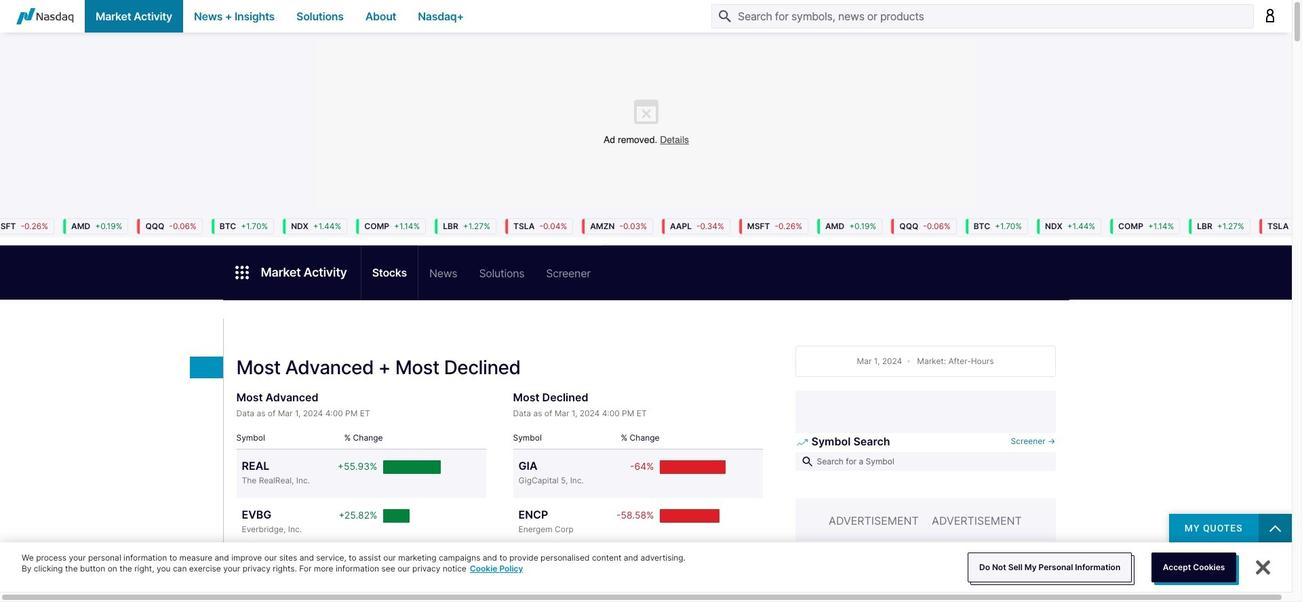 Task type: locate. For each thing, give the bounding box(es) containing it.
homepage logo url - navigate back to the homepage image
[[16, 8, 74, 24]]

article
[[0, 208, 1302, 602]]

click to dismiss this message and remain on nasdaq.com image
[[1258, 559, 1272, 574]]

None search field
[[795, 433, 1056, 477]]

advertisement element
[[317, 39, 975, 209], [824, 568, 1027, 602]]

privacy alert dialog
[[22, 553, 1271, 582]]

primary navigation navigation
[[0, 0, 1292, 33]]

Search Button - Click to open the Search Overlay Modal Box text field
[[712, 4, 1254, 28]]



Task type: describe. For each thing, give the bounding box(es) containing it.
0 vertical spatial advertisement element
[[317, 39, 975, 209]]

Search for a Symbol text field
[[795, 452, 1056, 471]]

click to search image
[[801, 455, 814, 469]]

account login - click to log into your account image
[[1265, 9, 1276, 22]]

1 vertical spatial advertisement element
[[824, 568, 1027, 602]]



Task type: vqa. For each thing, say whether or not it's contained in the screenshot.
Find a Symbol text field
no



